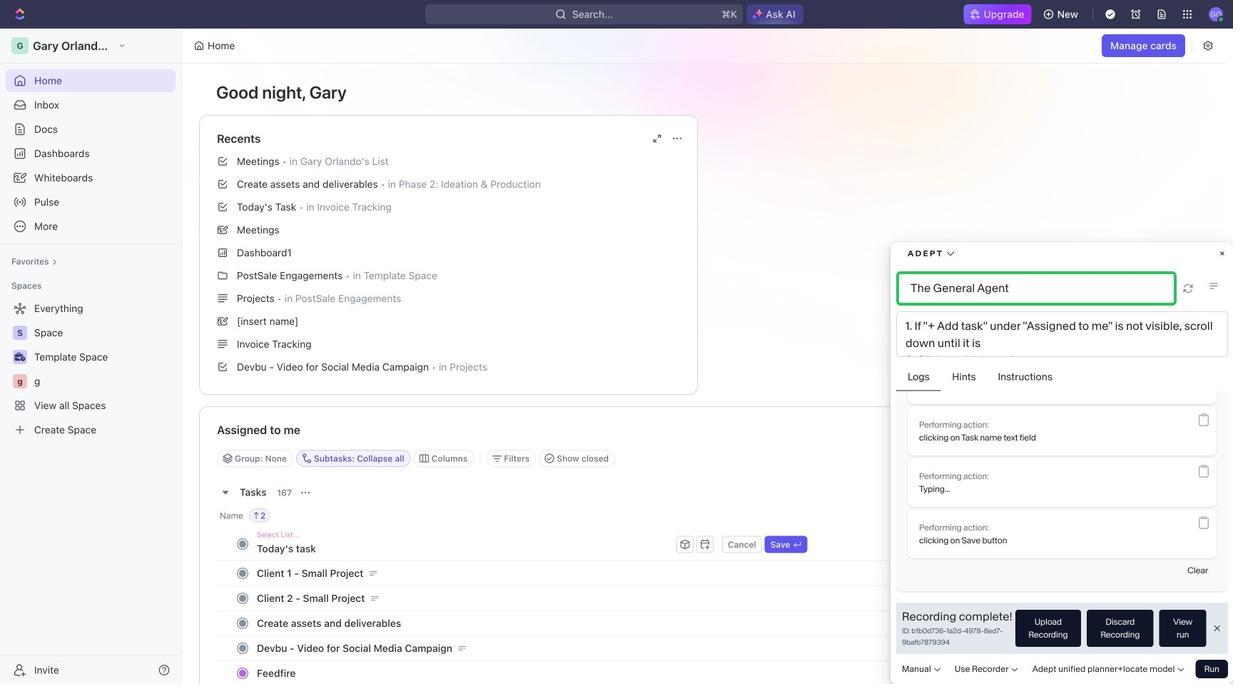Task type: describe. For each thing, give the bounding box(es) containing it.
tree inside sidebar navigation
[[6, 297, 176, 441]]

sidebar navigation
[[0, 29, 185, 684]]



Task type: vqa. For each thing, say whether or not it's contained in the screenshot.
Link on the bottom left
no



Task type: locate. For each thing, give the bounding box(es) containing it.
tree
[[6, 297, 176, 441]]

gary orlando's workspace, , element
[[11, 37, 29, 54]]

g, , element
[[13, 374, 27, 388]]

business time image
[[15, 353, 25, 361]]

Task Name text field
[[257, 537, 674, 560]]

space, , element
[[13, 326, 27, 340]]

Search tasks... text field
[[992, 448, 1135, 469]]



